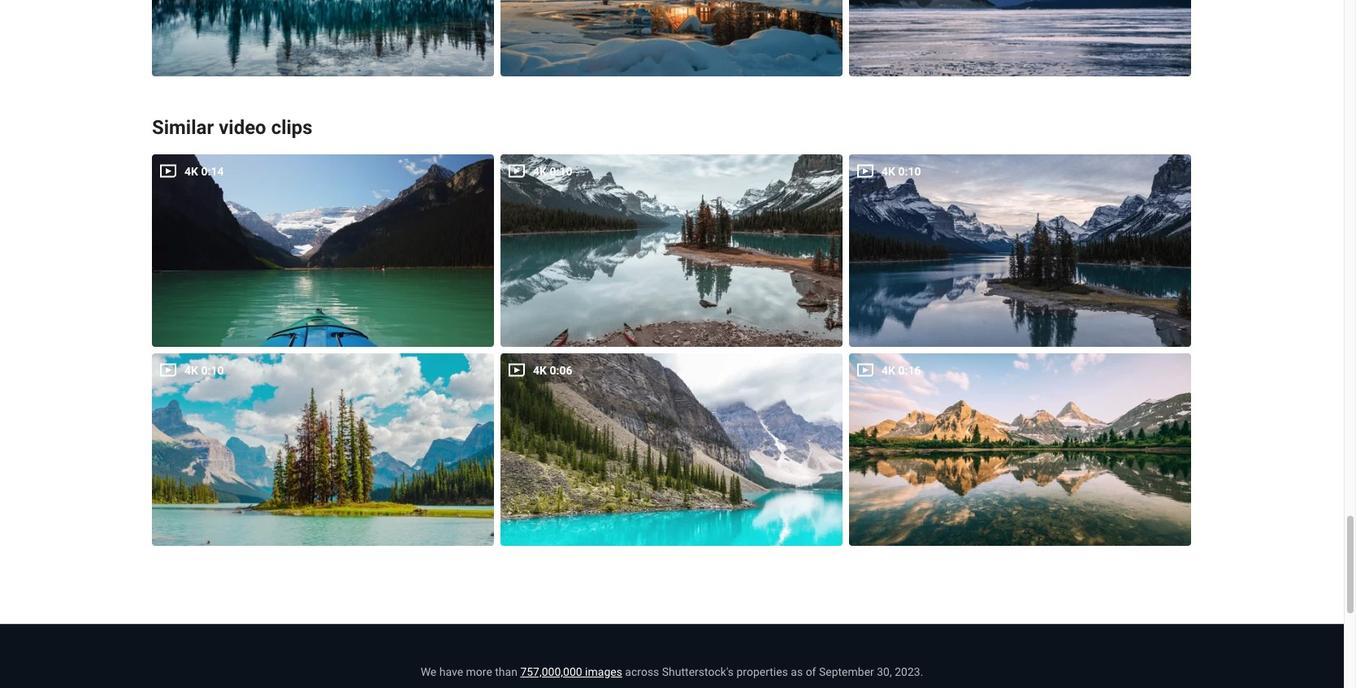Task type: locate. For each thing, give the bounding box(es) containing it.
0 horizontal spatial 0:10
[[201, 364, 224, 377]]

4k for bow of kayak boat on serene water of lake louise in alberta canada. pov stock video image
[[184, 165, 198, 178]]

4k inside the asset time lapse beautiful scenery of spirit island with canadian rockies and red canoe in maligne lake at jasper national park, alberta, canada image
[[533, 165, 547, 178]]

4k
[[184, 165, 198, 178], [533, 165, 547, 178], [882, 165, 895, 178], [184, 364, 198, 377], [533, 364, 547, 377], [882, 364, 895, 377]]

have
[[439, 665, 463, 678]]

similar video clips
[[152, 116, 313, 139]]

0:10
[[550, 165, 572, 178], [898, 165, 921, 178], [201, 364, 224, 377]]

2 horizontal spatial 0:10
[[898, 165, 921, 178]]

september
[[819, 665, 874, 678]]

time lapse majestic landscape of sunset over spirit island with canadian rockies in maligne lake at jasper national park, alberta, canada stock video image
[[849, 154, 1191, 347]]

4k inside the asset 4k time-lapse uhd video of iconic spirit island on maligne lake during summer, jasper national park, alberta, canada, zoom in timelapse view
[[184, 364, 198, 377]]

4k 0:16
[[882, 364, 921, 377]]

of
[[806, 665, 816, 678]]

4k for 4k time-lapse uhd video of iconic spirit island on maligne lake during summer, jasper national park, alberta, canada, zoom in timelapse view stock video
[[184, 364, 198, 377]]

757,000,000
[[520, 665, 582, 678]]

4k 0:10
[[533, 165, 572, 178], [882, 165, 921, 178], [184, 364, 224, 377]]

4k 0:10 inside the asset 4k time-lapse uhd video of iconic spirit island on maligne lake during summer, jasper national park, alberta, canada, zoom in timelapse view
[[184, 364, 224, 377]]

similar
[[152, 116, 214, 139]]

1 horizontal spatial 4k 0:10
[[533, 165, 572, 178]]

4k for uhd 4k timelapse of panoramic view of lake moraine, banff national park of canada stock video image
[[533, 364, 547, 377]]

0 horizontal spatial 4k 0:10
[[184, 364, 224, 377]]

4k inside image
[[882, 364, 895, 377]]

0:10 inside asset time lapse majestic landscape of sunset over spirit island with canadian rockies in maligne lake at jasper national park, alberta, canada "image"
[[898, 165, 921, 178]]

4k 0:10 inside the asset time lapse beautiful scenery of spirit island with canadian rockies and red canoe in maligne lake at jasper national park, alberta, canada image
[[533, 165, 572, 178]]

0:10 inside the asset 4k time-lapse uhd video of iconic spirit island on maligne lake during summer, jasper national park, alberta, canada, zoom in timelapse view
[[201, 364, 224, 377]]

asset time lapse majestic landscape of sunset over spirit island with canadian rockies in maligne lake at jasper national park, alberta, canada image
[[849, 154, 1191, 347]]

4k 0:06
[[533, 364, 572, 377]]

4k inside asset time lapse majestic landscape of sunset over spirit island with canadian rockies in maligne lake at jasper national park, alberta, canada "image"
[[882, 165, 895, 178]]

asset beautiful winter scenery of sunrise over rocky mountains and frozen lake in abraham lake at jasper national park, ab, canada image
[[849, 0, 1191, 76]]

4k for time lapse majestic landscape of sunset over spirit island with canadian rockies in maligne lake at jasper national park, alberta, canada stock video "image"
[[882, 165, 895, 178]]

we
[[421, 665, 437, 678]]

1 horizontal spatial 0:10
[[550, 165, 572, 178]]

4k 0:10 inside asset time lapse majestic landscape of sunset over spirit island with canadian rockies in maligne lake at jasper national park, alberta, canada "image"
[[882, 165, 921, 178]]

we have more than 757,000,000 images across shutterstock's properties as of september 30, 2023.
[[421, 665, 923, 678]]

asset time lapse beautiful scenery of spirit island with canadian rockies and red canoe in maligne lake at jasper national park, alberta, canada image
[[501, 154, 843, 347]]

4k 0:10 for asset time lapse majestic landscape of sunset over spirit island with canadian rockies in maligne lake at jasper national park, alberta, canada "image"
[[882, 165, 921, 178]]

video
[[219, 116, 266, 139]]

4k inside asset bow of kayak boat on serene water of lake louise in alberta canada. pov 'image'
[[184, 165, 198, 178]]

shutterstock's
[[662, 665, 734, 678]]

4k for "4k timelapse reflection of mountains, mt assiniboine and sunburst peak at sunset.  stock video" image
[[882, 364, 895, 377]]

4k time-lapse uhd video of iconic spirit island on maligne lake during summer, jasper national park, alberta, canada, zoom in timelapse view stock video image
[[152, 353, 494, 546]]

30,
[[877, 665, 892, 678]]

0:10 inside the asset time lapse beautiful scenery of spirit island with canadian rockies and red canoe in maligne lake at jasper national park, alberta, canada image
[[550, 165, 572, 178]]

4k inside image
[[533, 364, 547, 377]]

2 horizontal spatial 4k 0:10
[[882, 165, 921, 178]]

0:14
[[201, 165, 224, 178]]

across
[[625, 665, 659, 678]]

0:10 for the asset time lapse beautiful scenery of spirit island with canadian rockies and red canoe in maligne lake at jasper national park, alberta, canada image
[[550, 165, 572, 178]]



Task type: vqa. For each thing, say whether or not it's contained in the screenshot.
2nd "TO" from right
no



Task type: describe. For each thing, give the bounding box(es) containing it.
asset uhd 4k timelapse of panoramic view of lake moraine, banff national park of canada image
[[501, 353, 843, 546]]

as
[[791, 665, 803, 678]]

asset bow of kayak boat on serene water of lake louise in alberta canada. pov image
[[152, 154, 494, 347]]

4k timelapse reflection of mountains, mt assiniboine and sunburst peak at sunset.  stock video image
[[849, 353, 1191, 546]]

properties
[[737, 665, 788, 678]]

asset beautiful view of emerald lake with snow covered and wooden lodge glowing in rocky mountains and pine forest on winter at yoho national park, british columbia, canada image
[[501, 0, 843, 76]]

asset 4k timelapse reflection of mountains, mt assiniboine and sunburst peak at sunset. image
[[849, 353, 1191, 546]]

4k 0:14
[[184, 165, 224, 178]]

4k for time lapse beautiful scenery of spirit island with canadian rockies and red canoe in maligne lake at jasper national park, alberta, canada stock video image
[[533, 165, 547, 178]]

4k 0:10 for the asset 4k time-lapse uhd video of iconic spirit island on maligne lake during summer, jasper national park, alberta, canada, zoom in timelapse view
[[184, 364, 224, 377]]

asset wooden lodge in pine forest with heavy snow reflection on lake o'hara at yoho national park, canada image
[[152, 0, 494, 76]]

757,000,000 images link
[[520, 665, 622, 678]]

bow of kayak boat on serene water of lake louise in alberta canada. pov stock video image
[[152, 154, 494, 347]]

0:16
[[898, 364, 921, 377]]

clips
[[271, 116, 313, 139]]

more
[[466, 665, 492, 678]]

time lapse beautiful scenery of spirit island with canadian rockies and red canoe in maligne lake at jasper national park, alberta, canada stock video image
[[501, 154, 843, 347]]

0:10 for the asset 4k time-lapse uhd video of iconic spirit island on maligne lake during summer, jasper national park, alberta, canada, zoom in timelapse view
[[201, 364, 224, 377]]

than
[[495, 665, 518, 678]]

images
[[585, 665, 622, 678]]

2023.
[[895, 665, 923, 678]]

0:10 for asset time lapse majestic landscape of sunset over spirit island with canadian rockies in maligne lake at jasper national park, alberta, canada "image"
[[898, 165, 921, 178]]

asset 4k time-lapse uhd video of iconic spirit island on maligne lake during summer, jasper national park, alberta, canada, zoom in timelapse view image
[[152, 353, 494, 546]]

0:06
[[550, 364, 572, 377]]

4k 0:10 for the asset time lapse beautiful scenery of spirit island with canadian rockies and red canoe in maligne lake at jasper national park, alberta, canada image
[[533, 165, 572, 178]]

uhd 4k timelapse of panoramic view of lake moraine, banff national park of canada stock video image
[[501, 353, 843, 546]]



